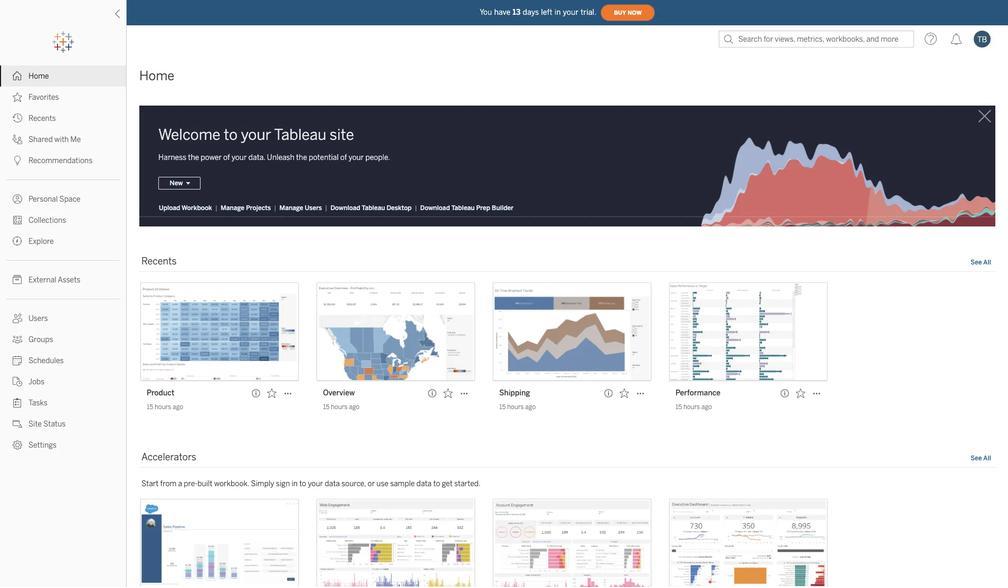 Task type: vqa. For each thing, say whether or not it's contained in the screenshot.
Clear All Filters
no



Task type: describe. For each thing, give the bounding box(es) containing it.
2 the from the left
[[296, 153, 307, 162]]

start
[[142, 480, 159, 489]]

jobs
[[29, 378, 45, 387]]

schedules link
[[0, 350, 126, 371]]

1 horizontal spatial home
[[139, 68, 175, 83]]

0 horizontal spatial tableau
[[274, 126, 327, 144]]

personal space link
[[0, 189, 126, 210]]

site
[[330, 126, 354, 144]]

see all link for accelerators
[[971, 454, 992, 465]]

your left people.
[[349, 153, 364, 162]]

personal
[[29, 195, 58, 204]]

personal space
[[29, 195, 80, 204]]

prep
[[477, 205, 491, 212]]

by text only_f5he34f image for groups
[[13, 335, 22, 344]]

all for accelerators
[[984, 455, 992, 462]]

or
[[368, 480, 375, 489]]

upload workbook | manage projects | manage users | download tableau desktop | download tableau prep builder
[[159, 205, 514, 212]]

2 manage from the left
[[280, 205, 303, 212]]

settings link
[[0, 435, 126, 456]]

schedules
[[29, 357, 64, 366]]

0 horizontal spatial in
[[292, 480, 298, 489]]

sign
[[276, 480, 290, 489]]

shipping
[[500, 389, 531, 398]]

by text only_f5he34f image for jobs
[[13, 377, 22, 387]]

all for recents
[[984, 259, 992, 266]]

ago for overview
[[349, 404, 360, 411]]

navigation panel element
[[0, 32, 126, 456]]

your right sign
[[308, 480, 323, 489]]

status
[[43, 420, 66, 429]]

new button
[[158, 177, 201, 190]]

favorites
[[29, 93, 59, 102]]

by text only_f5he34f image for settings
[[13, 441, 22, 450]]

recents link
[[0, 108, 126, 129]]

explore
[[29, 237, 54, 246]]

1 | from the left
[[215, 205, 218, 212]]

ago for shipping
[[526, 404, 536, 411]]

your up data.
[[241, 126, 271, 144]]

manage users link
[[279, 204, 323, 213]]

by text only_f5he34f image for personal space
[[13, 194, 22, 204]]

main navigation. press the up and down arrow keys to access links. element
[[0, 65, 126, 456]]

collections link
[[0, 210, 126, 231]]

trial.
[[581, 8, 597, 17]]

4 | from the left
[[415, 205, 417, 212]]

shared
[[29, 135, 53, 144]]

start from a pre-built workbook. simply sign in to your data source, or use sample data to get started.
[[142, 480, 481, 489]]

left
[[542, 8, 553, 17]]

see all link for recents
[[971, 258, 992, 269]]

you have 13 days left in your trial.
[[480, 8, 597, 17]]

by text only_f5he34f image for shared with me
[[13, 135, 22, 144]]

by text only_f5he34f image for site status
[[13, 419, 22, 429]]

1 horizontal spatial tableau
[[362, 205, 385, 212]]

simply
[[251, 480, 274, 489]]

manage projects link
[[220, 204, 272, 213]]

1 horizontal spatial in
[[555, 8, 561, 17]]

1 horizontal spatial to
[[300, 480, 306, 489]]

1 the from the left
[[188, 153, 199, 162]]

by text only_f5he34f image for schedules
[[13, 356, 22, 366]]

buy now button
[[601, 4, 656, 21]]

2 of from the left
[[341, 153, 347, 162]]

harness the power of your data. unleash the potential of your people.
[[158, 153, 390, 162]]

welcome to your tableau site
[[158, 126, 354, 144]]

sample
[[390, 480, 415, 489]]

tasks
[[29, 399, 48, 408]]

recents inside the main navigation. press the up and down arrow keys to access links. 'element'
[[29, 114, 56, 123]]

potential
[[309, 153, 339, 162]]

started.
[[455, 480, 481, 489]]

buy
[[614, 9, 627, 16]]

harness
[[158, 153, 187, 162]]

shared with me link
[[0, 129, 126, 150]]

builder
[[492, 205, 514, 212]]

favorites link
[[0, 87, 126, 108]]

see for recents
[[971, 259, 983, 266]]

explore link
[[0, 231, 126, 252]]

upload
[[159, 205, 180, 212]]

by text only_f5he34f image for home
[[13, 71, 22, 81]]

1 horizontal spatial recents
[[142, 256, 177, 267]]

hours for overview
[[331, 404, 348, 411]]

by text only_f5he34f image for tasks
[[13, 398, 22, 408]]

unleash
[[267, 153, 295, 162]]

you
[[480, 8, 492, 17]]

welcome
[[158, 126, 221, 144]]

product
[[147, 389, 175, 398]]

settings
[[29, 441, 57, 450]]

Search for views, metrics, workbooks, and more text field
[[719, 31, 915, 48]]

built
[[198, 480, 213, 489]]

ago for product
[[173, 404, 183, 411]]

by text only_f5he34f image for collections
[[13, 216, 22, 225]]

workbook.
[[214, 480, 249, 489]]

see all for recents
[[971, 259, 992, 266]]

recommendations link
[[0, 150, 126, 171]]

download tableau prep builder link
[[420, 204, 514, 213]]

workbook
[[182, 205, 212, 212]]

see all for accelerators
[[971, 455, 992, 462]]

a
[[178, 480, 182, 489]]

hours for product
[[155, 404, 171, 411]]

2 horizontal spatial to
[[434, 480, 441, 489]]

home inside the main navigation. press the up and down arrow keys to access links. 'element'
[[29, 72, 49, 81]]

1 data from the left
[[325, 480, 340, 489]]

2 | from the left
[[274, 205, 276, 212]]



Task type: locate. For each thing, give the bounding box(es) containing it.
1 vertical spatial users
[[29, 314, 48, 323]]

1 vertical spatial recents
[[142, 256, 177, 267]]

download
[[331, 205, 361, 212], [420, 205, 450, 212]]

3 ago from the left
[[526, 404, 536, 411]]

your left data.
[[232, 153, 247, 162]]

0 horizontal spatial of
[[223, 153, 230, 162]]

4 by text only_f5he34f image from the top
[[13, 237, 22, 246]]

15 hours ago for product
[[147, 404, 183, 411]]

by text only_f5he34f image inside explore link
[[13, 237, 22, 246]]

1 vertical spatial in
[[292, 480, 298, 489]]

of right power
[[223, 153, 230, 162]]

tableau left desktop
[[362, 205, 385, 212]]

users inside the main navigation. press the up and down arrow keys to access links. 'element'
[[29, 314, 48, 323]]

by text only_f5he34f image
[[13, 114, 22, 123], [13, 135, 22, 144], [13, 156, 22, 165], [13, 216, 22, 225], [13, 314, 22, 323], [13, 377, 22, 387], [13, 398, 22, 408], [13, 419, 22, 429], [13, 441, 22, 450]]

2 download from the left
[[420, 205, 450, 212]]

1 horizontal spatial users
[[305, 205, 322, 212]]

7 by text only_f5he34f image from the top
[[13, 398, 22, 408]]

new
[[170, 180, 183, 187]]

| right manage users link
[[325, 205, 328, 212]]

assets
[[58, 276, 80, 285]]

by text only_f5he34f image inside site status link
[[13, 419, 22, 429]]

13
[[513, 8, 521, 17]]

see all link
[[971, 258, 992, 269], [971, 454, 992, 465]]

15 hours ago for shipping
[[500, 404, 536, 411]]

ago down shipping
[[526, 404, 536, 411]]

by text only_f5he34f image inside users link
[[13, 314, 22, 323]]

15 down shipping
[[500, 404, 506, 411]]

1 see all link from the top
[[971, 258, 992, 269]]

days
[[523, 8, 539, 17]]

groups
[[29, 335, 53, 344]]

0 horizontal spatial download
[[331, 205, 361, 212]]

1 all from the top
[[984, 259, 992, 266]]

from
[[160, 480, 177, 489]]

see all
[[971, 259, 992, 266], [971, 455, 992, 462]]

6 by text only_f5he34f image from the top
[[13, 335, 22, 344]]

your
[[563, 8, 579, 17], [241, 126, 271, 144], [232, 153, 247, 162], [349, 153, 364, 162], [308, 480, 323, 489]]

to left get
[[434, 480, 441, 489]]

ago down performance
[[702, 404, 713, 411]]

users link
[[0, 308, 126, 329]]

0 horizontal spatial data
[[325, 480, 340, 489]]

external assets
[[29, 276, 80, 285]]

2 15 hours ago from the left
[[323, 404, 360, 411]]

9 by text only_f5he34f image from the top
[[13, 441, 22, 450]]

ago down overview
[[349, 404, 360, 411]]

by text only_f5he34f image up favorites link
[[13, 71, 22, 81]]

by text only_f5he34f image inside home link
[[13, 71, 22, 81]]

by text only_f5he34f image inside jobs link
[[13, 377, 22, 387]]

1 vertical spatial all
[[984, 455, 992, 462]]

external
[[29, 276, 56, 285]]

home
[[139, 68, 175, 83], [29, 72, 49, 81]]

download tableau desktop link
[[330, 204, 412, 213]]

desktop
[[387, 205, 412, 212]]

data
[[325, 480, 340, 489], [417, 480, 432, 489]]

15 for overview
[[323, 404, 330, 411]]

15 down product
[[147, 404, 153, 411]]

1 horizontal spatial of
[[341, 153, 347, 162]]

performance
[[676, 389, 721, 398]]

15 hours ago down performance
[[676, 404, 713, 411]]

5 by text only_f5he34f image from the top
[[13, 275, 22, 285]]

15 hours ago down overview
[[323, 404, 360, 411]]

15 down overview
[[323, 404, 330, 411]]

by text only_f5he34f image inside tasks link
[[13, 398, 22, 408]]

to right sign
[[300, 480, 306, 489]]

1 vertical spatial see
[[971, 455, 983, 462]]

the left power
[[188, 153, 199, 162]]

4 15 hours ago from the left
[[676, 404, 713, 411]]

use
[[377, 480, 389, 489]]

hours down product
[[155, 404, 171, 411]]

0 horizontal spatial the
[[188, 153, 199, 162]]

data right sample at the bottom of page
[[417, 480, 432, 489]]

download right desktop
[[420, 205, 450, 212]]

4 by text only_f5he34f image from the top
[[13, 216, 22, 225]]

4 hours from the left
[[684, 404, 701, 411]]

15 hours ago down shipping
[[500, 404, 536, 411]]

|
[[215, 205, 218, 212], [274, 205, 276, 212], [325, 205, 328, 212], [415, 205, 417, 212]]

0 vertical spatial users
[[305, 205, 322, 212]]

by text only_f5he34f image left favorites
[[13, 92, 22, 102]]

tasks link
[[0, 392, 126, 414]]

by text only_f5he34f image for recents
[[13, 114, 22, 123]]

1 horizontal spatial data
[[417, 480, 432, 489]]

2 ago from the left
[[349, 404, 360, 411]]

15 for product
[[147, 404, 153, 411]]

manage
[[221, 205, 245, 212], [280, 205, 303, 212]]

0 horizontal spatial users
[[29, 314, 48, 323]]

0 horizontal spatial home
[[29, 72, 49, 81]]

by text only_f5he34f image inside recents link
[[13, 114, 22, 123]]

by text only_f5he34f image left schedules
[[13, 356, 22, 366]]

buy now
[[614, 9, 642, 16]]

3 by text only_f5he34f image from the top
[[13, 156, 22, 165]]

2 data from the left
[[417, 480, 432, 489]]

1 see all from the top
[[971, 259, 992, 266]]

2 see all link from the top
[[971, 454, 992, 465]]

now
[[628, 9, 642, 16]]

1 horizontal spatial download
[[420, 205, 450, 212]]

hours for shipping
[[508, 404, 524, 411]]

5 by text only_f5he34f image from the top
[[13, 314, 22, 323]]

in right left
[[555, 8, 561, 17]]

7 by text only_f5he34f image from the top
[[13, 356, 22, 366]]

site status
[[29, 420, 66, 429]]

by text only_f5he34f image left explore
[[13, 237, 22, 246]]

with
[[54, 135, 69, 144]]

me
[[70, 135, 81, 144]]

1 manage from the left
[[221, 205, 245, 212]]

by text only_f5he34f image left external at top
[[13, 275, 22, 285]]

source,
[[342, 480, 366, 489]]

1 horizontal spatial manage
[[280, 205, 303, 212]]

of right potential
[[341, 153, 347, 162]]

to
[[224, 126, 238, 144], [300, 480, 306, 489], [434, 480, 441, 489]]

data left source,
[[325, 480, 340, 489]]

see
[[971, 259, 983, 266], [971, 455, 983, 462]]

by text only_f5he34f image left the personal
[[13, 194, 22, 204]]

users up groups
[[29, 314, 48, 323]]

1 ago from the left
[[173, 404, 183, 411]]

| right projects
[[274, 205, 276, 212]]

1 by text only_f5he34f image from the top
[[13, 71, 22, 81]]

15 hours ago for overview
[[323, 404, 360, 411]]

power
[[201, 153, 222, 162]]

external assets link
[[0, 269, 126, 291]]

by text only_f5he34f image for recommendations
[[13, 156, 22, 165]]

see for accelerators
[[971, 455, 983, 462]]

your left trial.
[[563, 8, 579, 17]]

hours down performance
[[684, 404, 701, 411]]

2 hours from the left
[[331, 404, 348, 411]]

3 by text only_f5he34f image from the top
[[13, 194, 22, 204]]

by text only_f5he34f image for favorites
[[13, 92, 22, 102]]

1 see from the top
[[971, 259, 983, 266]]

15 hours ago for performance
[[676, 404, 713, 411]]

2 horizontal spatial tableau
[[452, 205, 475, 212]]

hours for performance
[[684, 404, 701, 411]]

tableau up 'unleash'
[[274, 126, 327, 144]]

to right welcome
[[224, 126, 238, 144]]

8 by text only_f5he34f image from the top
[[13, 419, 22, 429]]

overview
[[323, 389, 355, 398]]

space
[[59, 195, 80, 204]]

15
[[147, 404, 153, 411], [323, 404, 330, 411], [500, 404, 506, 411], [676, 404, 683, 411]]

in right sign
[[292, 480, 298, 489]]

by text only_f5he34f image inside the shared with me link
[[13, 135, 22, 144]]

site
[[29, 420, 42, 429]]

by text only_f5he34f image inside recommendations link
[[13, 156, 22, 165]]

by text only_f5he34f image inside external assets link
[[13, 275, 22, 285]]

1 hours from the left
[[155, 404, 171, 411]]

3 hours from the left
[[508, 404, 524, 411]]

users down potential
[[305, 205, 322, 212]]

15 for shipping
[[500, 404, 506, 411]]

2 see all from the top
[[971, 455, 992, 462]]

hours
[[155, 404, 171, 411], [331, 404, 348, 411], [508, 404, 524, 411], [684, 404, 701, 411]]

1 15 hours ago from the left
[[147, 404, 183, 411]]

1 15 from the left
[[147, 404, 153, 411]]

2 see from the top
[[971, 455, 983, 462]]

0 vertical spatial see
[[971, 259, 983, 266]]

by text only_f5he34f image left groups
[[13, 335, 22, 344]]

tableau left prep
[[452, 205, 475, 212]]

3 15 hours ago from the left
[[500, 404, 536, 411]]

3 | from the left
[[325, 205, 328, 212]]

1 vertical spatial see all link
[[971, 454, 992, 465]]

have
[[495, 8, 511, 17]]

by text only_f5he34f image inside schedules 'link'
[[13, 356, 22, 366]]

15 hours ago
[[147, 404, 183, 411], [323, 404, 360, 411], [500, 404, 536, 411], [676, 404, 713, 411]]

2 by text only_f5he34f image from the top
[[13, 92, 22, 102]]

6 by text only_f5he34f image from the top
[[13, 377, 22, 387]]

3 15 from the left
[[500, 404, 506, 411]]

by text only_f5he34f image for external assets
[[13, 275, 22, 285]]

pre-
[[184, 480, 198, 489]]

15 for performance
[[676, 404, 683, 411]]

0 vertical spatial recents
[[29, 114, 56, 123]]

of
[[223, 153, 230, 162], [341, 153, 347, 162]]

ago for performance
[[702, 404, 713, 411]]

all
[[984, 259, 992, 266], [984, 455, 992, 462]]

15 hours ago down product
[[147, 404, 183, 411]]

manage right projects
[[280, 205, 303, 212]]

15 down performance
[[676, 404, 683, 411]]

ago
[[173, 404, 183, 411], [349, 404, 360, 411], [526, 404, 536, 411], [702, 404, 713, 411]]

by text only_f5he34f image inside personal space "link"
[[13, 194, 22, 204]]

2 15 from the left
[[323, 404, 330, 411]]

4 ago from the left
[[702, 404, 713, 411]]

0 vertical spatial see all
[[971, 259, 992, 266]]

0 horizontal spatial manage
[[221, 205, 245, 212]]

data.
[[249, 153, 266, 162]]

| right desktop
[[415, 205, 417, 212]]

1 by text only_f5he34f image from the top
[[13, 114, 22, 123]]

0 vertical spatial see all link
[[971, 258, 992, 269]]

site status link
[[0, 414, 126, 435]]

people.
[[366, 153, 390, 162]]

recents
[[29, 114, 56, 123], [142, 256, 177, 267]]

recommendations
[[29, 156, 92, 165]]

groups link
[[0, 329, 126, 350]]

1 download from the left
[[331, 205, 361, 212]]

by text only_f5he34f image for explore
[[13, 237, 22, 246]]

0 vertical spatial all
[[984, 259, 992, 266]]

tableau
[[274, 126, 327, 144], [362, 205, 385, 212], [452, 205, 475, 212]]

1 horizontal spatial the
[[296, 153, 307, 162]]

get
[[442, 480, 453, 489]]

4 15 from the left
[[676, 404, 683, 411]]

jobs link
[[0, 371, 126, 392]]

users
[[305, 205, 322, 212], [29, 314, 48, 323]]

0 horizontal spatial to
[[224, 126, 238, 144]]

by text only_f5he34f image for users
[[13, 314, 22, 323]]

2 by text only_f5he34f image from the top
[[13, 135, 22, 144]]

ago down product
[[173, 404, 183, 411]]

in
[[555, 8, 561, 17], [292, 480, 298, 489]]

1 of from the left
[[223, 153, 230, 162]]

projects
[[246, 205, 271, 212]]

shared with me
[[29, 135, 81, 144]]

by text only_f5he34f image
[[13, 71, 22, 81], [13, 92, 22, 102], [13, 194, 22, 204], [13, 237, 22, 246], [13, 275, 22, 285], [13, 335, 22, 344], [13, 356, 22, 366]]

0 horizontal spatial recents
[[29, 114, 56, 123]]

by text only_f5he34f image inside collections link
[[13, 216, 22, 225]]

0 vertical spatial in
[[555, 8, 561, 17]]

the right 'unleash'
[[296, 153, 307, 162]]

by text only_f5he34f image inside settings link
[[13, 441, 22, 450]]

accelerators
[[142, 452, 196, 463]]

| right workbook
[[215, 205, 218, 212]]

upload workbook button
[[158, 204, 213, 213]]

by text only_f5he34f image inside favorites link
[[13, 92, 22, 102]]

hours down shipping
[[508, 404, 524, 411]]

download right manage users link
[[331, 205, 361, 212]]

1 vertical spatial see all
[[971, 455, 992, 462]]

by text only_f5he34f image inside groups link
[[13, 335, 22, 344]]

home link
[[0, 65, 126, 87]]

collections
[[29, 216, 66, 225]]

manage left projects
[[221, 205, 245, 212]]

2 all from the top
[[984, 455, 992, 462]]

hours down overview
[[331, 404, 348, 411]]



